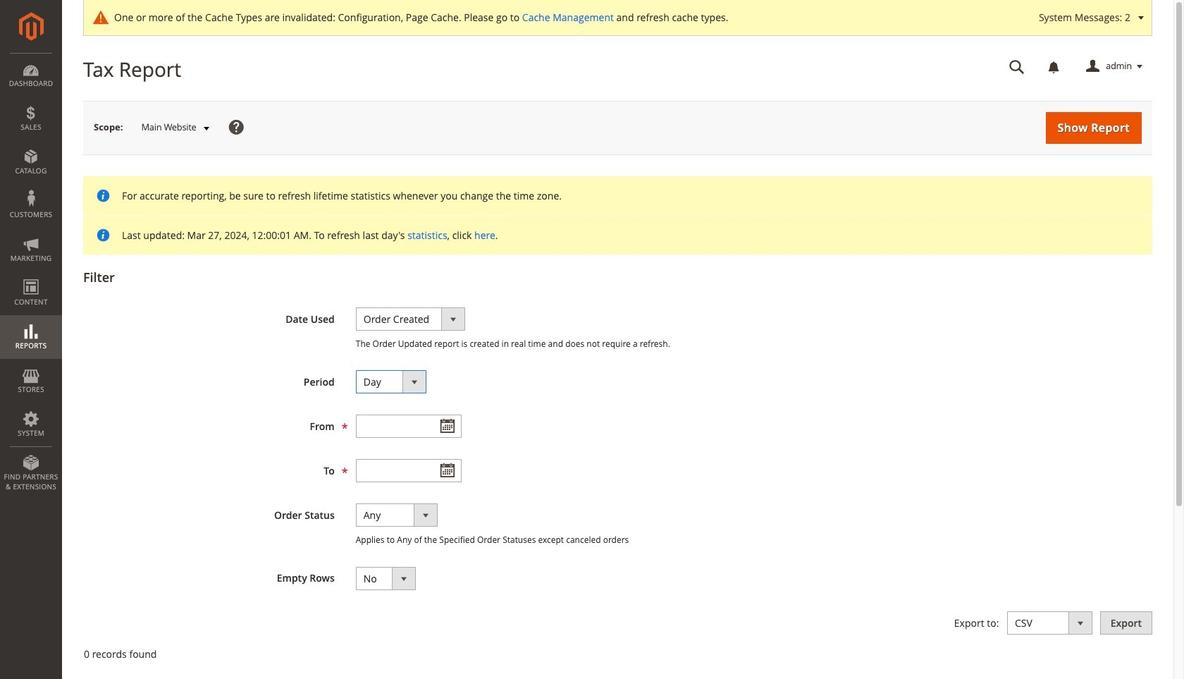 Task type: describe. For each thing, give the bounding box(es) containing it.
magento admin panel image
[[19, 12, 43, 41]]



Task type: locate. For each thing, give the bounding box(es) containing it.
None text field
[[1000, 54, 1035, 79], [356, 459, 462, 483], [1000, 54, 1035, 79], [356, 459, 462, 483]]

None text field
[[356, 415, 462, 438]]

menu bar
[[0, 53, 62, 499]]



